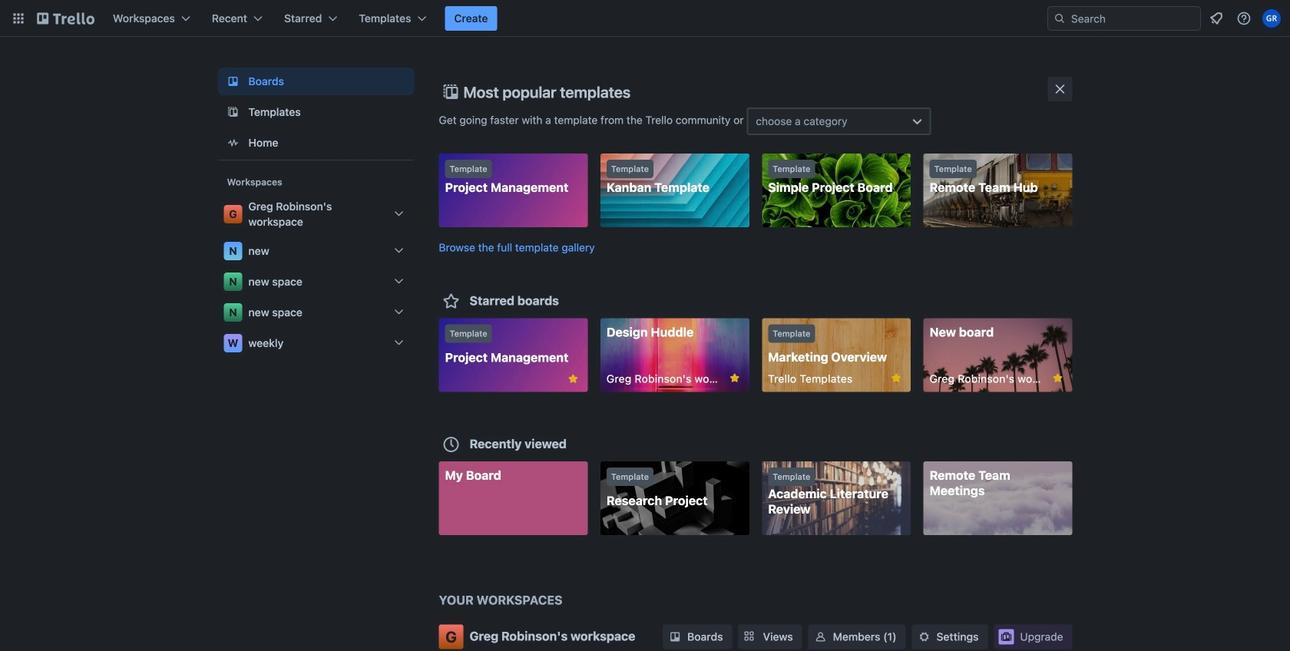 Task type: vqa. For each thing, say whether or not it's contained in the screenshot.
the template board Icon
yes



Task type: locate. For each thing, give the bounding box(es) containing it.
search image
[[1054, 12, 1066, 25]]

2 horizontal spatial click to unstar this board. it will be removed from your starred list. image
[[890, 371, 903, 385]]

click to unstar this board. it will be removed from your starred list. image
[[728, 371, 742, 385], [890, 371, 903, 385], [566, 372, 580, 386]]

0 horizontal spatial sm image
[[668, 630, 683, 645]]

sm image
[[813, 630, 829, 645]]

back to home image
[[37, 6, 94, 31]]

Search field
[[1066, 8, 1201, 29]]

1 horizontal spatial sm image
[[917, 630, 932, 645]]

sm image
[[668, 630, 683, 645], [917, 630, 932, 645]]

0 horizontal spatial click to unstar this board. it will be removed from your starred list. image
[[566, 372, 580, 386]]

board image
[[224, 72, 242, 91]]



Task type: describe. For each thing, give the bounding box(es) containing it.
home image
[[224, 134, 242, 152]]

open information menu image
[[1237, 11, 1252, 26]]

1 horizontal spatial click to unstar this board. it will be removed from your starred list. image
[[728, 371, 742, 385]]

template board image
[[224, 103, 242, 121]]

greg robinson (gregrobinson96) image
[[1263, 9, 1281, 28]]

primary element
[[0, 0, 1291, 37]]

2 sm image from the left
[[917, 630, 932, 645]]

0 notifications image
[[1208, 9, 1226, 28]]

1 sm image from the left
[[668, 630, 683, 645]]



